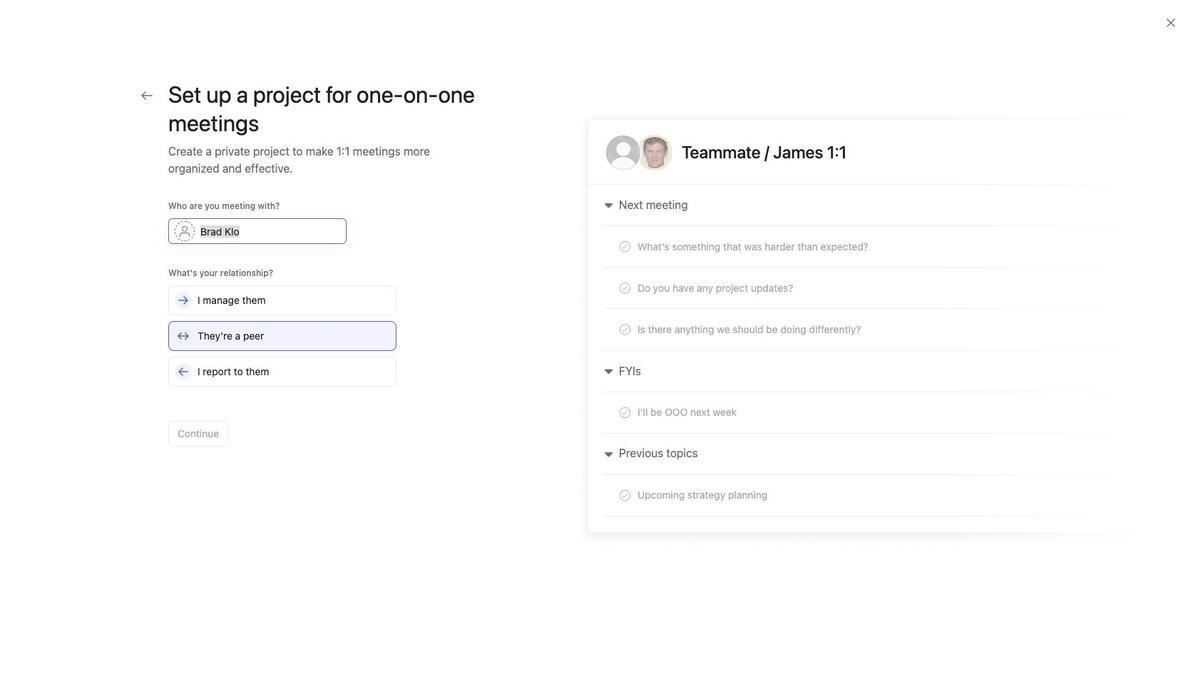 Task type: locate. For each thing, give the bounding box(es) containing it.
Name or email text field
[[168, 218, 347, 244]]

0 vertical spatial mark complete image
[[267, 333, 284, 350]]

mark complete image
[[267, 333, 284, 350], [267, 384, 284, 401]]

mark complete image down dependencies image
[[267, 307, 284, 324]]

mark complete image up mark complete checkbox
[[267, 358, 284, 375]]

close image
[[1166, 17, 1177, 29]]

1 vertical spatial mark complete checkbox
[[267, 333, 284, 350]]

global element
[[0, 35, 171, 121]]

1 vertical spatial mark complete image
[[267, 358, 284, 375]]

0 vertical spatial mark complete checkbox
[[267, 307, 284, 324]]

0 vertical spatial mark complete image
[[267, 307, 284, 324]]

dependencies image
[[267, 281, 284, 298]]

1 mark complete image from the top
[[267, 333, 284, 350]]

mark complete image
[[267, 307, 284, 324], [267, 358, 284, 375]]

2 vertical spatial mark complete checkbox
[[267, 358, 284, 375]]

Mark complete checkbox
[[267, 307, 284, 324], [267, 333, 284, 350], [267, 358, 284, 375]]

1 vertical spatial mark complete image
[[267, 384, 284, 401]]

Mark complete checkbox
[[267, 384, 284, 401]]

2 mark complete image from the top
[[267, 384, 284, 401]]

list item
[[253, 303, 1108, 328], [253, 328, 1108, 354], [253, 380, 1108, 405], [253, 405, 1108, 431], [253, 431, 1108, 457], [275, 548, 311, 583], [295, 616, 315, 636]]

list box
[[431, 6, 774, 29]]



Task type: vqa. For each thing, say whether or not it's contained in the screenshot.
Teams element
no



Task type: describe. For each thing, give the bounding box(es) containing it.
starred element
[[0, 227, 171, 392]]

close image
[[1166, 17, 1177, 29]]

1 mark complete checkbox from the top
[[267, 307, 284, 324]]

this is a preview of your project image
[[574, 108, 1153, 550]]

2 mark complete checkbox from the top
[[267, 333, 284, 350]]

2 mark complete image from the top
[[267, 358, 284, 375]]

3 mark complete checkbox from the top
[[267, 358, 284, 375]]

1 mark complete image from the top
[[267, 307, 284, 324]]

go back image
[[141, 90, 153, 101]]



